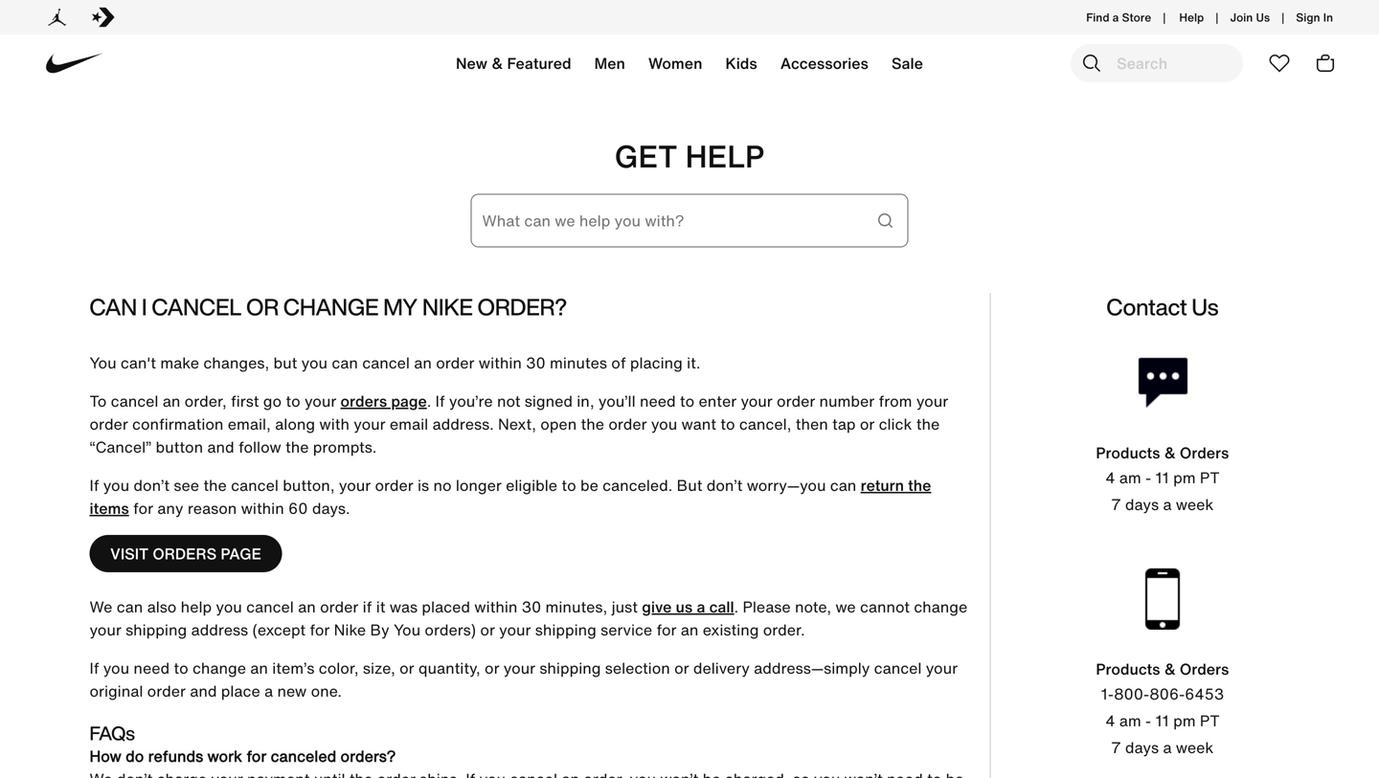 Task type: describe. For each thing, give the bounding box(es) containing it.
items
[[90, 497, 129, 520]]

can left return
[[831, 474, 857, 497]]

i
[[142, 290, 147, 324]]

change
[[284, 290, 379, 324]]

size,
[[363, 657, 395, 680]]

sign
[[1297, 9, 1321, 26]]

or
[[246, 290, 279, 324]]

pt inside products & orders 1-800-806-6453 4 am - 11 pm pt 7 days a week
[[1200, 710, 1220, 733]]

us for join us
[[1257, 9, 1271, 26]]

women
[[649, 52, 703, 75]]

you down page
[[216, 596, 242, 619]]

men
[[595, 52, 626, 75]]

1-
[[1102, 683, 1115, 706]]

item's
[[272, 657, 315, 680]]

for inside faqs how do refunds work for canceled orders?
[[247, 746, 267, 769]]

an up page
[[414, 352, 432, 375]]

was
[[390, 596, 418, 619]]

my
[[383, 290, 418, 324]]

also
[[147, 596, 177, 619]]

| for join us
[[1282, 9, 1285, 26]]

cancel right to
[[111, 390, 158, 413]]

and inside ". if you're not signed in, you'll need to enter your order number from your order confirmation email, along with your email address. next, open the order you want to cancel, then tap or click the "cancel" button and follow the prompts."
[[207, 436, 234, 459]]

products for am
[[1096, 442, 1161, 465]]

you inside ". if you're not signed in, you'll need to enter your order number from your order confirmation email, along with your email address. next, open the order you want to cancel, then tap or click the "cancel" button and follow the prompts."
[[651, 413, 678, 436]]

1 vertical spatial within
[[241, 497, 284, 520]]

cannot
[[860, 596, 910, 619]]

canceled.
[[603, 474, 673, 497]]

a inside products & orders 4 am - 11 pm pt 7 days a week
[[1164, 494, 1172, 517]]

orders
[[341, 390, 387, 413]]

and inside if you need to change an item's color, size, or quantity, or your shipping selection or delivery address—simply cancel your original order and place a new one.
[[190, 680, 217, 703]]

changes,
[[203, 352, 269, 375]]

what can we help you with?
[[482, 209, 685, 232]]

you're
[[449, 390, 493, 413]]

days inside products & orders 4 am - 11 pm pt 7 days a week
[[1126, 494, 1159, 517]]

new & featured link
[[445, 40, 583, 94]]

cancel
[[152, 290, 242, 324]]

the right open at the left
[[581, 413, 605, 436]]

favorites image
[[1269, 52, 1292, 75]]

original
[[90, 680, 143, 703]]

for any reason within 60 days.
[[129, 497, 350, 520]]

button
[[156, 436, 203, 459]]

4 inside products & orders 4 am - 11 pm pt 7 days a week
[[1106, 467, 1116, 490]]

0 vertical spatial 30
[[526, 352, 546, 375]]

0 horizontal spatial we
[[555, 209, 575, 232]]

it.
[[687, 352, 701, 375]]

& for new & featured
[[492, 52, 503, 75]]

visit orders page
[[110, 543, 262, 566]]

open
[[541, 413, 577, 436]]

get help link
[[615, 134, 765, 179]]

sale link
[[880, 40, 935, 94]]

new
[[456, 52, 488, 75]]

want
[[682, 413, 717, 436]]

in
[[1324, 9, 1334, 26]]

help
[[686, 134, 765, 179]]

enter
[[699, 390, 737, 413]]

place
[[221, 680, 260, 703]]

is
[[418, 474, 429, 497]]

or left delivery
[[675, 657, 689, 680]]

shipping right we
[[126, 619, 187, 642]]

in,
[[577, 390, 595, 413]]

order left is
[[375, 474, 414, 497]]

or right quantity, in the bottom of the page
[[485, 657, 500, 680]]

cancel up orders page "link"
[[362, 352, 410, 375]]

orders)
[[425, 619, 476, 642]]

address—simply
[[754, 657, 870, 680]]

make
[[160, 352, 199, 375]]

prompts.
[[313, 436, 377, 459]]

nike
[[423, 290, 473, 324]]

sale
[[892, 52, 924, 75]]

click
[[879, 413, 913, 436]]

men link
[[583, 40, 637, 94]]

canceled
[[271, 746, 337, 769]]

help for also
[[181, 596, 212, 619]]

with?
[[645, 209, 685, 232]]

or inside ". if you're not signed in, you'll need to enter your order number from your order confirmation email, along with your email address. next, open the order you want to cancel, then tap or click the "cancel" button and follow the prompts."
[[860, 413, 875, 436]]

products & orders image for -
[[1132, 353, 1194, 414]]

. please note, we cannot change your shipping address (except for nike by you orders) or your shipping service for an existing order.
[[90, 596, 968, 642]]

an inside if you need to change an item's color, size, or quantity, or your shipping selection or delivery address—simply cancel your original order and place a new one.
[[250, 657, 268, 680]]

go
[[263, 390, 282, 413]]

products & orders image for 806-
[[1132, 569, 1194, 631]]

products & orders 1-800-806-6453 4 am - 11 pm pt 7 days a week
[[1096, 658, 1230, 760]]

2 don't from the left
[[707, 474, 743, 497]]

see
[[174, 474, 199, 497]]

accessories
[[781, 52, 869, 75]]

11 inside products & orders 4 am - 11 pm pt 7 days a week
[[1156, 467, 1170, 490]]

get
[[615, 134, 678, 179]]

contact
[[1107, 290, 1188, 324]]

help
[[1180, 9, 1205, 26]]

button,
[[283, 474, 335, 497]]

address.
[[433, 413, 494, 436]]

0 horizontal spatial you
[[90, 352, 116, 375]]

kids link
[[714, 40, 769, 94]]

order up you're on the bottom of page
[[436, 352, 475, 375]]

to right want
[[721, 413, 735, 436]]

if you don't see the cancel button, your order is no longer eligible to be canceled. but don't worry—you can
[[90, 474, 861, 497]]

cancel down follow
[[231, 474, 279, 497]]

an inside . please note, we cannot change your shipping address (except for nike by you orders) or your shipping service for an existing order.
[[681, 619, 699, 642]]

but
[[677, 474, 703, 497]]

minutes
[[550, 352, 607, 375]]

2 vertical spatial within
[[475, 596, 518, 619]]

0 vertical spatial within
[[479, 352, 522, 375]]

signed
[[525, 390, 573, 413]]

quantity,
[[419, 657, 481, 680]]

how
[[90, 746, 122, 769]]

if inside ". if you're not signed in, you'll need to enter your order number from your order confirmation email, along with your email address. next, open the order you want to cancel, then tap or click the "cancel" button and follow the prompts."
[[436, 390, 445, 413]]

converse image
[[92, 6, 115, 29]]

join us link
[[1231, 1, 1271, 34]]

& for products & orders 4 am - 11 pm pt 7 days a week
[[1165, 442, 1176, 465]]

delivery
[[694, 657, 750, 680]]

806-
[[1150, 683, 1185, 706]]

am inside products & orders 1-800-806-6453 4 am - 11 pm pt 7 days a week
[[1120, 710, 1142, 733]]

to right the "go"
[[286, 390, 301, 413]]

6453
[[1185, 683, 1225, 706]]

eligible
[[506, 474, 558, 497]]

visit orders page button
[[90, 536, 282, 573]]

the right click
[[917, 413, 940, 436]]

pm inside products & orders 4 am - 11 pm pt 7 days a week
[[1174, 467, 1196, 490]]

color,
[[319, 657, 359, 680]]

an left nike
[[298, 596, 316, 619]]

products for 800-
[[1096, 658, 1161, 681]]

order left number
[[777, 390, 816, 413]]

we inside . please note, we cannot change your shipping address (except for nike by you orders) or your shipping service for an existing order.
[[836, 596, 856, 619]]

order,
[[185, 390, 227, 413]]

cancel down page
[[246, 596, 294, 619]]

to cancel an order, first go to your orders page
[[90, 390, 427, 413]]

& for products & orders 1-800-806-6453 4 am - 11 pm pt 7 days a week
[[1165, 658, 1176, 681]]

to left enter
[[680, 390, 695, 413]]

be
[[581, 474, 599, 497]]

"cancel"
[[90, 436, 152, 459]]

a inside products & orders 1-800-806-6453 4 am - 11 pm pt 7 days a week
[[1164, 737, 1172, 760]]

it
[[376, 596, 386, 619]]

can't
[[121, 352, 156, 375]]



Task type: locate. For each thing, give the bounding box(es) containing it.
0 vertical spatial us
[[1257, 9, 1271, 26]]

next,
[[498, 413, 537, 436]]

1 don't from the left
[[134, 474, 170, 497]]

2 vertical spatial &
[[1165, 658, 1176, 681]]

1 vertical spatial .
[[735, 596, 739, 619]]

order?
[[478, 290, 567, 324]]

order.
[[763, 619, 805, 642]]

pm inside products & orders 1-800-806-6453 4 am - 11 pm pt 7 days a week
[[1174, 710, 1196, 733]]

to left be at the bottom left of the page
[[562, 474, 576, 497]]

or right size,
[[400, 657, 414, 680]]

2 vertical spatial if
[[90, 657, 99, 680]]

2 products & orders image from the top
[[1132, 569, 1194, 631]]

address
[[191, 619, 248, 642]]

1 4 from the top
[[1106, 467, 1116, 490]]

0 vertical spatial if
[[436, 390, 445, 413]]

contact us
[[1107, 290, 1219, 324]]

not
[[497, 390, 521, 413]]

1 - from the top
[[1146, 467, 1152, 490]]

orders for 1-800-806-6453
[[1180, 658, 1230, 681]]

or
[[860, 413, 875, 436], [480, 619, 495, 642], [400, 657, 414, 680], [485, 657, 500, 680], [675, 657, 689, 680]]

0 horizontal spatial us
[[1192, 290, 1219, 324]]

2 | from the left
[[1216, 9, 1219, 26]]

or right tap
[[860, 413, 875, 436]]

if you need to change an item's color, size, or quantity, or your shipping selection or delivery address—simply cancel your original order and place a new one.
[[90, 657, 958, 703]]

2 pt from the top
[[1200, 710, 1220, 733]]

you down "cancel"
[[103, 474, 129, 497]]

0 vertical spatial 4
[[1106, 467, 1116, 490]]

we right what
[[555, 209, 575, 232]]

orders for 4 am - 11 pm pt
[[1180, 442, 1230, 465]]

- inside products & orders 1-800-806-6453 4 am - 11 pm pt 7 days a week
[[1146, 710, 1152, 733]]

1 horizontal spatial you
[[394, 619, 421, 642]]

menu bar
[[326, 38, 1054, 96]]

1 horizontal spatial change
[[914, 596, 968, 619]]

. for give us a call
[[735, 596, 739, 619]]

1 horizontal spatial don't
[[707, 474, 743, 497]]

need down placing
[[640, 390, 676, 413]]

to left the place
[[174, 657, 188, 680]]

kids
[[726, 52, 758, 75]]

1 am from the top
[[1120, 467, 1142, 490]]

an
[[414, 352, 432, 375], [163, 390, 180, 413], [298, 596, 316, 619], [681, 619, 699, 642], [250, 657, 268, 680]]

orders inside products & orders 4 am - 11 pm pt 7 days a week
[[1180, 442, 1230, 465]]

am inside products & orders 4 am - 11 pm pt 7 days a week
[[1120, 467, 1142, 490]]

the right 'see'
[[203, 474, 227, 497]]

0 vertical spatial orders
[[1180, 442, 1230, 465]]

1 orders from the top
[[1180, 442, 1230, 465]]

email,
[[228, 413, 271, 436]]

we right note,
[[836, 596, 856, 619]]

find a store link
[[1083, 1, 1156, 34]]

7 inside products & orders 1-800-806-6453 4 am - 11 pm pt 7 days a week
[[1112, 737, 1122, 760]]

pt inside products & orders 4 am - 11 pm pt 7 days a week
[[1200, 467, 1220, 490]]

the right follow
[[286, 436, 309, 459]]

of
[[612, 352, 626, 375]]

1 horizontal spatial help
[[579, 209, 611, 232]]

2 horizontal spatial |
[[1282, 9, 1285, 26]]

do
[[126, 746, 144, 769]]

can
[[90, 290, 137, 324]]

0 vertical spatial help
[[579, 209, 611, 232]]

faqs
[[90, 720, 135, 748]]

or inside . please note, we cannot change your shipping address (except for nike by you orders) or your shipping service for an existing order.
[[480, 619, 495, 642]]

| for find a store
[[1163, 9, 1166, 26]]

nike home page image
[[37, 26, 112, 101]]

and left follow
[[207, 436, 234, 459]]

need inside ". if you're not signed in, you'll need to enter your order number from your order confirmation email, along with your email address. next, open the order you want to cancel, then tap or click the "cancel" button and follow the prompts."
[[640, 390, 676, 413]]

can right what
[[524, 209, 551, 232]]

& inside products & orders 4 am - 11 pm pt 7 days a week
[[1165, 442, 1176, 465]]

1 vertical spatial pt
[[1200, 710, 1220, 733]]

products & orders image up 806-
[[1132, 569, 1194, 631]]

0 horizontal spatial |
[[1163, 9, 1166, 26]]

& inside menu bar
[[492, 52, 503, 75]]

1 vertical spatial you
[[394, 619, 421, 642]]

follow
[[239, 436, 281, 459]]

you right by
[[394, 619, 421, 642]]

any
[[157, 497, 184, 520]]

worry—you
[[747, 474, 826, 497]]

1 11 from the top
[[1156, 467, 1170, 490]]

1 vertical spatial am
[[1120, 710, 1142, 733]]

0 vertical spatial pt
[[1200, 467, 1220, 490]]

1 days from the top
[[1126, 494, 1159, 517]]

work
[[207, 746, 242, 769]]

searchicon image
[[874, 212, 897, 229]]

products & orders image down contact us
[[1132, 353, 1194, 414]]

an left order,
[[163, 390, 180, 413]]

new
[[277, 680, 307, 703]]

1 vertical spatial 4
[[1106, 710, 1116, 733]]

join
[[1231, 9, 1254, 26]]

we
[[555, 209, 575, 232], [836, 596, 856, 619]]

1 vertical spatial 11
[[1156, 710, 1170, 733]]

& inside products & orders 1-800-806-6453 4 am - 11 pm pt 7 days a week
[[1165, 658, 1176, 681]]

to inside if you need to change an item's color, size, or quantity, or your shipping selection or delivery address—simply cancel your original order and place a new one.
[[174, 657, 188, 680]]

2 7 from the top
[[1112, 737, 1122, 760]]

| left join
[[1216, 9, 1219, 26]]

within up not
[[479, 352, 522, 375]]

if down "cancel"
[[90, 474, 99, 497]]

1 vertical spatial products & orders image
[[1132, 569, 1194, 631]]

. inside ". if you're not signed in, you'll need to enter your order number from your order confirmation email, along with your email address. next, open the order you want to cancel, then tap or click the "cancel" button and follow the prompts."
[[427, 390, 431, 413]]

along
[[275, 413, 315, 436]]

your
[[305, 390, 337, 413], [741, 390, 773, 413], [917, 390, 949, 413], [354, 413, 386, 436], [339, 474, 371, 497], [90, 619, 121, 642], [499, 619, 531, 642], [504, 657, 536, 680], [926, 657, 958, 680]]

0 horizontal spatial help
[[181, 596, 212, 619]]

get help
[[615, 134, 765, 179]]

0 vertical spatial we
[[555, 209, 575, 232]]

order right original
[[147, 680, 186, 703]]

for right work
[[247, 746, 267, 769]]

minutes,
[[546, 596, 608, 619]]

0 vertical spatial 11
[[1156, 467, 1170, 490]]

you left the with?
[[615, 209, 641, 232]]

2 orders from the top
[[1180, 658, 1230, 681]]

1 vertical spatial 30
[[522, 596, 542, 619]]

can i cancel or change my nike order?
[[90, 290, 567, 324]]

days inside products & orders 1-800-806-6453 4 am - 11 pm pt 7 days a week
[[1126, 737, 1159, 760]]

page
[[391, 390, 427, 413]]

store
[[1122, 9, 1152, 26]]

and left the place
[[190, 680, 217, 703]]

1 vertical spatial we
[[836, 596, 856, 619]]

1 products from the top
[[1096, 442, 1161, 465]]

2 4 from the top
[[1106, 710, 1116, 733]]

reason
[[188, 497, 237, 520]]

the right return
[[908, 474, 932, 497]]

1 products & orders image from the top
[[1132, 353, 1194, 414]]

give
[[642, 596, 672, 619]]

for right service
[[657, 619, 677, 642]]

week
[[1176, 494, 1214, 517], [1176, 737, 1214, 760]]

confirmation
[[132, 413, 224, 436]]

you left can't in the top left of the page
[[90, 352, 116, 375]]

1 vertical spatial week
[[1176, 737, 1214, 760]]

. left address.
[[427, 390, 431, 413]]

2 11 from the top
[[1156, 710, 1170, 733]]

if left you're on the bottom of page
[[436, 390, 445, 413]]

products inside products & orders 1-800-806-6453 4 am - 11 pm pt 7 days a week
[[1096, 658, 1161, 681]]

help right also
[[181, 596, 212, 619]]

0 vertical spatial week
[[1176, 494, 1214, 517]]

2 days from the top
[[1126, 737, 1159, 760]]

- inside products & orders 4 am - 11 pm pt 7 days a week
[[1146, 467, 1152, 490]]

a inside if you need to change an item's color, size, or quantity, or your shipping selection or delivery address—simply cancel your original order and place a new one.
[[264, 680, 273, 703]]

first
[[231, 390, 259, 413]]

2 products from the top
[[1096, 658, 1161, 681]]

we
[[90, 596, 112, 619]]

you left want
[[651, 413, 678, 436]]

1 pm from the top
[[1174, 467, 1196, 490]]

| left sign
[[1282, 9, 1285, 26]]

order right in,
[[609, 413, 647, 436]]

change inside if you need to change an item's color, size, or quantity, or your shipping selection or delivery address—simply cancel your original order and place a new one.
[[193, 657, 246, 680]]

0 vertical spatial 7
[[1112, 494, 1122, 517]]

| for help
[[1216, 9, 1219, 26]]

tap
[[833, 413, 856, 436]]

0 horizontal spatial don't
[[134, 474, 170, 497]]

the inside return the items
[[908, 474, 932, 497]]

1 week from the top
[[1176, 494, 1214, 517]]

1 vertical spatial and
[[190, 680, 217, 703]]

longer
[[456, 474, 502, 497]]

find a store
[[1087, 9, 1152, 26]]

0 vertical spatial products
[[1096, 442, 1161, 465]]

0 vertical spatial &
[[492, 52, 503, 75]]

orders
[[1180, 442, 1230, 465], [1180, 658, 1230, 681]]

1 vertical spatial products
[[1096, 658, 1161, 681]]

11 inside products & orders 1-800-806-6453 4 am - 11 pm pt 7 days a week
[[1156, 710, 1170, 733]]

don't right "but"
[[707, 474, 743, 497]]

0 vertical spatial pm
[[1174, 467, 1196, 490]]

0 horizontal spatial change
[[193, 657, 246, 680]]

return the items
[[90, 474, 932, 520]]

products & orders 4 am - 11 pm pt 7 days a week
[[1096, 442, 1230, 517]]

. for orders page
[[427, 390, 431, 413]]

1 7 from the top
[[1112, 494, 1122, 517]]

email
[[390, 413, 428, 436]]

1 horizontal spatial |
[[1216, 9, 1219, 26]]

0 horizontal spatial .
[[427, 390, 431, 413]]

800-
[[1115, 683, 1150, 706]]

0 vertical spatial products & orders image
[[1132, 353, 1194, 414]]

cancel inside if you need to change an item's color, size, or quantity, or your shipping selection or delivery address—simply cancel your original order and place a new one.
[[874, 657, 922, 680]]

2 - from the top
[[1146, 710, 1152, 733]]

. inside . please note, we cannot change your shipping address (except for nike by you orders) or your shipping service for an existing order.
[[735, 596, 739, 619]]

menu bar containing new & featured
[[326, 38, 1054, 96]]

or right orders)
[[480, 619, 495, 642]]

can up orders
[[332, 352, 358, 375]]

help left the with?
[[579, 209, 611, 232]]

shipping down minutes,
[[540, 657, 601, 680]]

1 vertical spatial need
[[134, 657, 170, 680]]

change
[[914, 596, 968, 619], [193, 657, 246, 680]]

1 horizontal spatial we
[[836, 596, 856, 619]]

can
[[524, 209, 551, 232], [332, 352, 358, 375], [831, 474, 857, 497], [117, 596, 143, 619]]

week inside products & orders 1-800-806-6453 4 am - 11 pm pt 7 days a week
[[1176, 737, 1214, 760]]

pt
[[1200, 467, 1220, 490], [1200, 710, 1220, 733]]

jordan image
[[46, 6, 69, 29]]

3 | from the left
[[1282, 9, 1285, 26]]

0 horizontal spatial need
[[134, 657, 170, 680]]

7 inside products & orders 4 am - 11 pm pt 7 days a week
[[1112, 494, 1122, 517]]

0 vertical spatial am
[[1120, 467, 1142, 490]]

4
[[1106, 467, 1116, 490], [1106, 710, 1116, 733]]

2 am from the top
[[1120, 710, 1142, 733]]

1 vertical spatial &
[[1165, 442, 1176, 465]]

orders
[[153, 543, 217, 566]]

you inside . please note, we cannot change your shipping address (except for nike by you orders) or your shipping service for an existing order.
[[394, 619, 421, 642]]

but
[[274, 352, 297, 375]]

Search Products text field
[[1071, 44, 1244, 82]]

1 vertical spatial change
[[193, 657, 246, 680]]

2 week from the top
[[1176, 737, 1214, 760]]

products inside products & orders 4 am - 11 pm pt 7 days a week
[[1096, 442, 1161, 465]]

1 vertical spatial 7
[[1112, 737, 1122, 760]]

don't left 'see'
[[134, 474, 170, 497]]

0 vertical spatial .
[[427, 390, 431, 413]]

week inside products & orders 4 am - 11 pm pt 7 days a week
[[1176, 494, 1214, 517]]

days.
[[312, 497, 350, 520]]

you down we
[[103, 657, 129, 680]]

. left please
[[735, 596, 739, 619]]

for left any
[[133, 497, 153, 520]]

for left nike
[[310, 619, 330, 642]]

what
[[482, 209, 520, 232]]

we can also help you cancel an order if it was placed within 30 minutes, just give us a call
[[90, 596, 735, 619]]

new & featured
[[456, 52, 572, 75]]

women link
[[637, 40, 714, 94]]

within left 60
[[241, 497, 284, 520]]

need inside if you need to change an item's color, size, or quantity, or your shipping selection or delivery address—simply cancel your original order and place a new one.
[[134, 657, 170, 680]]

an left item's
[[250, 657, 268, 680]]

orders page link
[[341, 390, 427, 413]]

products & orders image
[[1132, 353, 1194, 414], [1132, 569, 1194, 631]]

order down can't in the top left of the page
[[90, 413, 128, 436]]

if inside if you need to change an item's color, size, or quantity, or your shipping selection or delivery address—simply cancel your original order and place a new one.
[[90, 657, 99, 680]]

1 vertical spatial pm
[[1174, 710, 1196, 733]]

1 vertical spatial orders
[[1180, 658, 1230, 681]]

4 inside products & orders 1-800-806-6453 4 am - 11 pm pt 7 days a week
[[1106, 710, 1116, 733]]

need down also
[[134, 657, 170, 680]]

a
[[1113, 9, 1119, 26], [1164, 494, 1172, 517], [697, 596, 706, 619], [264, 680, 273, 703], [1164, 737, 1172, 760]]

0 vertical spatial need
[[640, 390, 676, 413]]

| left the help link
[[1163, 9, 1166, 26]]

change down address
[[193, 657, 246, 680]]

0 vertical spatial and
[[207, 436, 234, 459]]

cancel down cannot
[[874, 657, 922, 680]]

open search modal image
[[1081, 52, 1104, 75]]

1 horizontal spatial .
[[735, 596, 739, 619]]

if for button,
[[90, 474, 99, 497]]

1 vertical spatial days
[[1126, 737, 1159, 760]]

0 vertical spatial days
[[1126, 494, 1159, 517]]

change inside . please note, we cannot change your shipping address (except for nike by you orders) or your shipping service for an existing order.
[[914, 596, 968, 619]]

us
[[1257, 9, 1271, 26], [1192, 290, 1219, 324]]

need
[[640, 390, 676, 413], [134, 657, 170, 680]]

30 left minutes,
[[522, 596, 542, 619]]

if for item's
[[90, 657, 99, 680]]

orders inside products & orders 1-800-806-6453 4 am - 11 pm pt 7 days a week
[[1180, 658, 1230, 681]]

call
[[710, 596, 735, 619]]

us for contact us
[[1192, 290, 1219, 324]]

shipping left service
[[535, 619, 597, 642]]

placed
[[422, 596, 470, 619]]

change right cannot
[[914, 596, 968, 619]]

1 vertical spatial us
[[1192, 290, 1219, 324]]

accessories link
[[769, 40, 880, 94]]

1 pt from the top
[[1200, 467, 1220, 490]]

to
[[90, 390, 107, 413]]

0 vertical spatial you
[[90, 352, 116, 375]]

1 horizontal spatial need
[[640, 390, 676, 413]]

you inside if you need to change an item's color, size, or quantity, or your shipping selection or delivery address—simply cancel your original order and place a new one.
[[103, 657, 129, 680]]

us right 'contact'
[[1192, 290, 1219, 324]]

an left call
[[681, 619, 699, 642]]

can right we
[[117, 596, 143, 619]]

1 vertical spatial help
[[181, 596, 212, 619]]

us right join
[[1257, 9, 1271, 26]]

0 vertical spatial change
[[914, 596, 968, 619]]

help link
[[1172, 5, 1212, 30]]

help for we
[[579, 209, 611, 232]]

selection
[[605, 657, 670, 680]]

cancel,
[[740, 413, 792, 436]]

order left if on the bottom
[[320, 596, 359, 619]]

0 vertical spatial -
[[1146, 467, 1152, 490]]

1 vertical spatial if
[[90, 474, 99, 497]]

1 vertical spatial -
[[1146, 710, 1152, 733]]

order inside if you need to change an item's color, size, or quantity, or your shipping selection or delivery address—simply cancel your original order and place a new one.
[[147, 680, 186, 703]]

the
[[581, 413, 605, 436], [917, 413, 940, 436], [286, 436, 309, 459], [203, 474, 227, 497], [908, 474, 932, 497]]

2 pm from the top
[[1174, 710, 1196, 733]]

1 | from the left
[[1163, 9, 1166, 26]]

service
[[601, 619, 653, 642]]

30 up signed
[[526, 352, 546, 375]]

order
[[436, 352, 475, 375], [777, 390, 816, 413], [90, 413, 128, 436], [609, 413, 647, 436], [375, 474, 414, 497], [320, 596, 359, 619], [147, 680, 186, 703]]

1 horizontal spatial us
[[1257, 9, 1271, 26]]

shipping inside if you need to change an item's color, size, or quantity, or your shipping selection or delivery address—simply cancel your original order and place a new one.
[[540, 657, 601, 680]]

within right placed
[[475, 596, 518, 619]]

visit
[[110, 543, 149, 566]]

What can we help you with? text field
[[471, 194, 874, 248]]

you right but
[[302, 352, 328, 375]]

if down we
[[90, 657, 99, 680]]



Task type: vqa. For each thing, say whether or not it's contained in the screenshot.
WOMEN 'link'
yes



